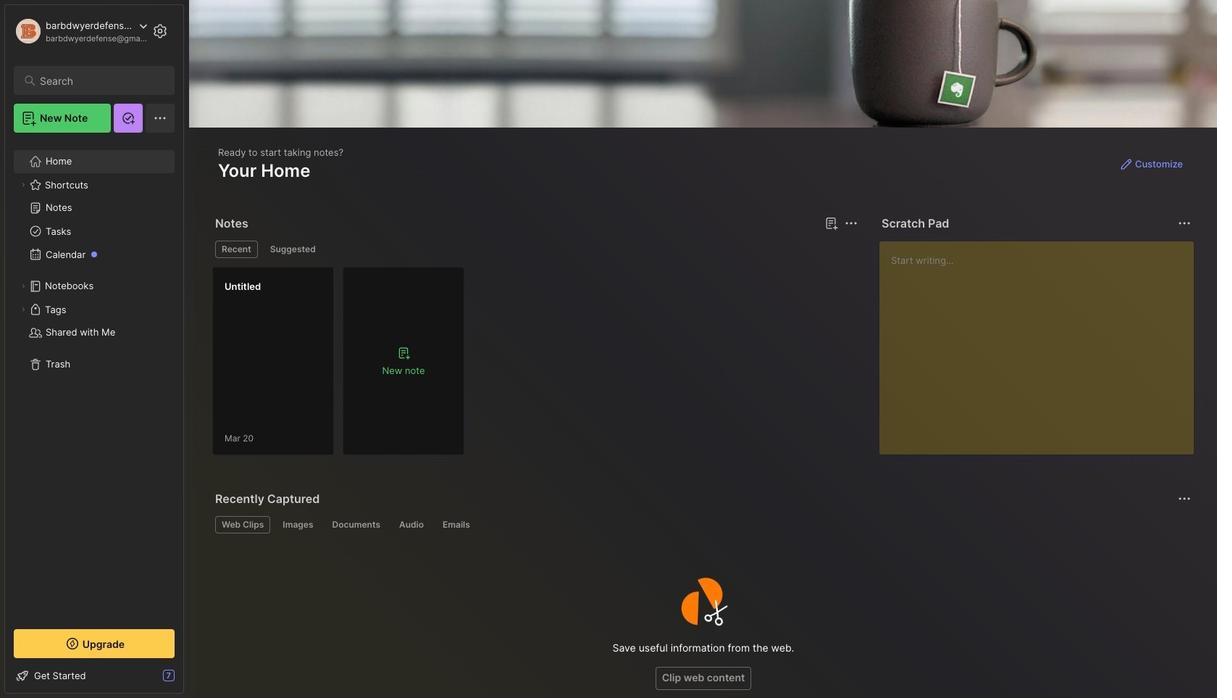 Task type: locate. For each thing, give the bounding box(es) containing it.
settings image
[[151, 22, 169, 40]]

main element
[[0, 0, 188, 698]]

0 vertical spatial tab list
[[215, 241, 856, 258]]

tree inside main element
[[5, 141, 183, 616]]

1 vertical spatial tab list
[[215, 516, 1189, 533]]

expand tags image
[[19, 305, 28, 314]]

1 vertical spatial more actions image
[[1176, 490, 1194, 507]]

tab list
[[215, 241, 856, 258], [215, 516, 1189, 533]]

1 vertical spatial more actions field
[[1175, 489, 1195, 509]]

more actions image
[[1176, 215, 1194, 232], [1176, 490, 1194, 507]]

more actions image for first more actions field from the top of the page
[[1176, 215, 1194, 232]]

tree
[[5, 141, 183, 616]]

0 vertical spatial more actions field
[[1175, 213, 1195, 233]]

2 more actions field from the top
[[1175, 489, 1195, 509]]

1 tab list from the top
[[215, 241, 856, 258]]

0 vertical spatial more actions image
[[1176, 215, 1194, 232]]

tab
[[215, 241, 258, 258], [264, 241, 322, 258], [215, 516, 271, 533], [276, 516, 320, 533], [326, 516, 387, 533], [393, 516, 431, 533], [436, 516, 477, 533]]

More actions field
[[1175, 213, 1195, 233], [1175, 489, 1195, 509]]

row group
[[212, 267, 473, 464]]

None search field
[[40, 72, 162, 89]]

2 more actions image from the top
[[1176, 490, 1194, 507]]

1 more actions image from the top
[[1176, 215, 1194, 232]]

click to collapse image
[[183, 671, 194, 689]]

Help and Learning task checklist field
[[5, 664, 183, 687]]

expand notebooks image
[[19, 282, 28, 291]]



Task type: describe. For each thing, give the bounding box(es) containing it.
Account field
[[14, 17, 148, 46]]

Start writing… text field
[[892, 241, 1194, 443]]

none search field inside main element
[[40, 72, 162, 89]]

2 tab list from the top
[[215, 516, 1189, 533]]

1 more actions field from the top
[[1175, 213, 1195, 233]]

Search text field
[[40, 74, 162, 88]]

more actions image for 2nd more actions field from the top of the page
[[1176, 490, 1194, 507]]



